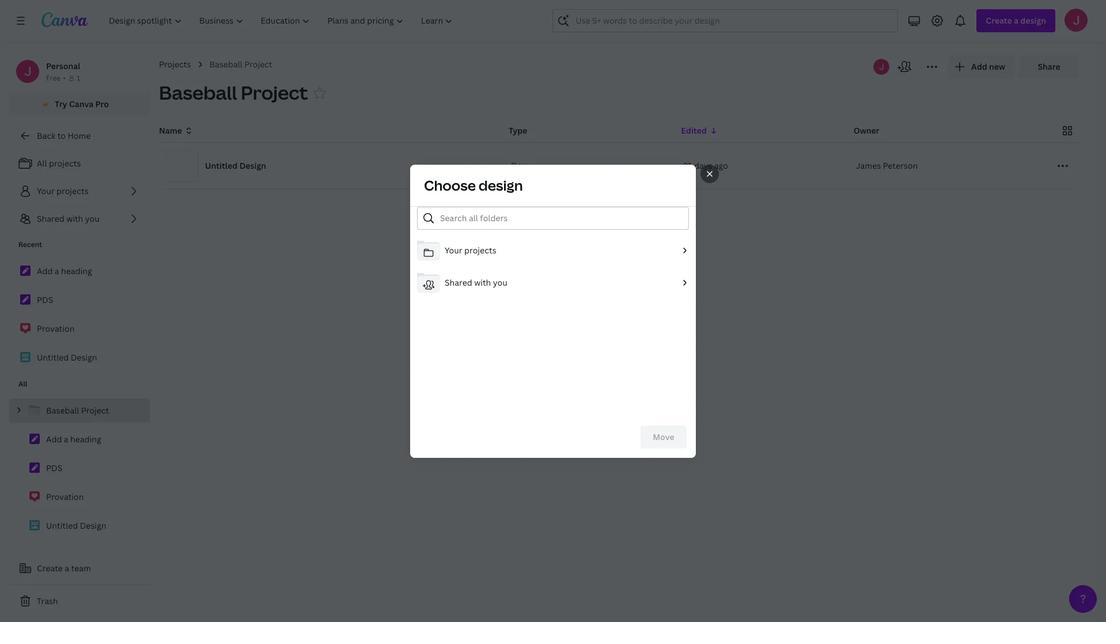 Task type: vqa. For each thing, say whether or not it's contained in the screenshot.
right knorr
no



Task type: locate. For each thing, give the bounding box(es) containing it.
heading
[[61, 266, 92, 277], [70, 434, 101, 445]]

1 provation link from the top
[[9, 317, 150, 341]]

2 vertical spatial baseball project
[[46, 405, 109, 416]]

personal
[[46, 61, 80, 71]]

0 vertical spatial shared with you
[[37, 213, 100, 224]]

your projects inside button
[[445, 245, 497, 255]]

shared inside "button"
[[445, 277, 472, 288]]

edited
[[681, 125, 707, 136]]

0 vertical spatial untitled design link
[[9, 346, 150, 370]]

shared with you inside 'shared with you' link
[[37, 213, 100, 224]]

1 vertical spatial with
[[474, 277, 491, 288]]

21 days ago
[[684, 160, 728, 171]]

your projects button
[[417, 239, 689, 264]]

untitled
[[205, 160, 238, 171], [37, 352, 69, 363], [46, 520, 78, 531]]

2 vertical spatial baseball
[[46, 405, 79, 416]]

home
[[68, 130, 91, 141]]

1 vertical spatial add
[[46, 434, 62, 445]]

list containing baseball project
[[9, 399, 150, 538]]

None search field
[[553, 9, 899, 32]]

baseball project link
[[209, 58, 272, 71], [9, 399, 150, 423]]

0 horizontal spatial shared with you
[[37, 213, 100, 224]]

1 vertical spatial shared
[[445, 277, 472, 288]]

0 vertical spatial untitled design
[[205, 160, 266, 171]]

0 vertical spatial provation
[[37, 323, 75, 334]]

0 vertical spatial shared
[[37, 213, 64, 224]]

0 vertical spatial your
[[37, 186, 55, 197]]

projects for your projects link
[[57, 186, 89, 197]]

free
[[46, 73, 61, 83]]

2 vertical spatial a
[[65, 563, 69, 574]]

you
[[85, 213, 100, 224], [493, 277, 508, 288]]

0 vertical spatial with
[[66, 213, 83, 224]]

name
[[159, 125, 182, 136]]

0 vertical spatial projects
[[49, 158, 81, 169]]

1 vertical spatial provation link
[[9, 485, 150, 509]]

1 vertical spatial add a heading link
[[9, 428, 150, 452]]

add a heading link
[[9, 259, 150, 284], [9, 428, 150, 452]]

0 vertical spatial provation link
[[9, 317, 150, 341]]

1 vertical spatial pds link
[[9, 456, 150, 481]]

0 horizontal spatial you
[[85, 213, 100, 224]]

1 horizontal spatial your projects
[[445, 245, 497, 255]]

free •
[[46, 73, 66, 83]]

Search all folders search field
[[440, 207, 682, 229]]

your projects
[[37, 186, 89, 197], [445, 245, 497, 255]]

1 horizontal spatial shared with you
[[445, 277, 508, 288]]

name button
[[159, 124, 194, 137]]

move button
[[641, 426, 687, 449]]

type
[[509, 125, 528, 136]]

share button
[[1019, 55, 1079, 78]]

0 vertical spatial design
[[240, 160, 266, 171]]

1 vertical spatial design
[[71, 352, 97, 363]]

1 horizontal spatial your
[[445, 245, 463, 255]]

0 vertical spatial add a heading link
[[9, 259, 150, 284]]

design for first untitled design 'link' from the bottom of the page
[[80, 520, 106, 531]]

projects
[[49, 158, 81, 169], [57, 186, 89, 197], [465, 245, 497, 255]]

ago
[[715, 160, 728, 171]]

add a heading
[[37, 266, 92, 277], [46, 434, 101, 445]]

shared
[[37, 213, 64, 224], [445, 277, 472, 288]]

your
[[37, 186, 55, 197], [445, 245, 463, 255]]

list containing add a heading
[[9, 259, 150, 370]]

1 horizontal spatial with
[[474, 277, 491, 288]]

a
[[55, 266, 59, 277], [64, 434, 68, 445], [65, 563, 69, 574]]

0 vertical spatial pds link
[[9, 288, 150, 312]]

project for top baseball project link
[[245, 59, 272, 70]]

baseball inside button
[[159, 80, 237, 105]]

all for all projects
[[37, 158, 47, 169]]

baseball project
[[209, 59, 272, 70], [159, 80, 308, 105], [46, 405, 109, 416]]

project
[[245, 59, 272, 70], [241, 80, 308, 105], [81, 405, 109, 416]]

trash
[[37, 596, 58, 607]]

project inside button
[[241, 80, 308, 105]]

pds
[[37, 294, 53, 305], [46, 463, 62, 474]]

create
[[37, 563, 63, 574]]

add
[[37, 266, 53, 277], [46, 434, 62, 445]]

2 vertical spatial project
[[81, 405, 109, 416]]

0 horizontal spatial your
[[37, 186, 55, 197]]

add a heading for first 'add a heading' link from the bottom of the page
[[46, 434, 101, 445]]

1 vertical spatial shared with you
[[445, 277, 508, 288]]

2 add a heading link from the top
[[9, 428, 150, 452]]

baseball inside list
[[46, 405, 79, 416]]

1 horizontal spatial all
[[37, 158, 47, 169]]

try canva pro button
[[9, 93, 150, 115]]

0 vertical spatial you
[[85, 213, 100, 224]]

1 vertical spatial project
[[241, 80, 308, 105]]

recent
[[18, 240, 42, 250]]

a for first 'add a heading' link from the bottom of the page
[[64, 434, 68, 445]]

0 vertical spatial add
[[37, 266, 53, 277]]

your inside button
[[445, 245, 463, 255]]

1 vertical spatial untitled
[[37, 352, 69, 363]]

create a team button
[[9, 557, 150, 580]]

21
[[684, 160, 692, 171]]

0 vertical spatial add a heading
[[37, 266, 92, 277]]

1 vertical spatial baseball
[[159, 80, 237, 105]]

0 vertical spatial baseball project
[[209, 59, 272, 70]]

untitled design for 1st untitled design 'link'
[[37, 352, 97, 363]]

back to home link
[[9, 124, 150, 148]]

all
[[37, 158, 47, 169], [18, 379, 27, 389]]

0 vertical spatial your projects
[[37, 186, 89, 197]]

1 vertical spatial baseball project link
[[9, 399, 150, 423]]

1 vertical spatial baseball project
[[159, 80, 308, 105]]

edited button
[[681, 124, 718, 137]]

1 vertical spatial your
[[445, 245, 463, 255]]

1 horizontal spatial shared
[[445, 277, 472, 288]]

pro
[[95, 99, 109, 109]]

list containing all projects
[[9, 152, 150, 231]]

untitled design link
[[9, 346, 150, 370], [9, 514, 150, 538]]

shared with you button
[[417, 271, 689, 296]]

a inside button
[[65, 563, 69, 574]]

provation link
[[9, 317, 150, 341], [9, 485, 150, 509]]

1 vertical spatial projects
[[57, 186, 89, 197]]

1 vertical spatial all
[[18, 379, 27, 389]]

1 vertical spatial you
[[493, 277, 508, 288]]

move
[[653, 431, 675, 442]]

list
[[9, 152, 150, 231], [410, 234, 696, 299], [9, 259, 150, 370], [9, 399, 150, 538]]

list containing your projects
[[410, 234, 696, 299]]

1 vertical spatial add a heading
[[46, 434, 101, 445]]

1 vertical spatial untitled design
[[37, 352, 97, 363]]

pds link
[[9, 288, 150, 312], [9, 456, 150, 481]]

all inside list
[[37, 158, 47, 169]]

all for all
[[18, 379, 27, 389]]

0 vertical spatial all
[[37, 158, 47, 169]]

team
[[71, 563, 91, 574]]

1 vertical spatial a
[[64, 434, 68, 445]]

baseball project button
[[159, 80, 308, 105]]

shared with you
[[37, 213, 100, 224], [445, 277, 508, 288]]

1 untitled design link from the top
[[9, 346, 150, 370]]

1 vertical spatial your projects
[[445, 245, 497, 255]]

2 vertical spatial projects
[[465, 245, 497, 255]]

1 pds link from the top
[[9, 288, 150, 312]]

1 horizontal spatial baseball project link
[[209, 58, 272, 71]]

with
[[66, 213, 83, 224], [474, 277, 491, 288]]

0 horizontal spatial all
[[18, 379, 27, 389]]

0 vertical spatial project
[[245, 59, 272, 70]]

2 vertical spatial untitled design
[[46, 520, 106, 531]]

design
[[240, 160, 266, 171], [71, 352, 97, 363], [80, 520, 106, 531]]

0 vertical spatial a
[[55, 266, 59, 277]]

baseball
[[209, 59, 243, 70], [159, 80, 237, 105], [46, 405, 79, 416]]

1 horizontal spatial you
[[493, 277, 508, 288]]

try canva pro
[[55, 99, 109, 109]]

0 vertical spatial pds
[[37, 294, 53, 305]]

2 vertical spatial design
[[80, 520, 106, 531]]

0 horizontal spatial with
[[66, 213, 83, 224]]

untitled design
[[205, 160, 266, 171], [37, 352, 97, 363], [46, 520, 106, 531]]

add a heading for 1st 'add a heading' link from the top of the page
[[37, 266, 92, 277]]

1 vertical spatial untitled design link
[[9, 514, 150, 538]]

2 untitled design link from the top
[[9, 514, 150, 538]]

•
[[63, 73, 66, 83]]

provation
[[37, 323, 75, 334], [46, 492, 84, 503]]



Task type: describe. For each thing, give the bounding box(es) containing it.
choose design
[[424, 175, 523, 194]]

shared with you link
[[9, 207, 150, 231]]

design
[[479, 175, 523, 194]]

1
[[77, 73, 80, 83]]

1 vertical spatial provation
[[46, 492, 84, 503]]

add for 1st 'add a heading' link from the top of the page
[[37, 266, 53, 277]]

a for create a team button at the left
[[65, 563, 69, 574]]

choose
[[424, 175, 476, 194]]

peterson
[[883, 160, 918, 171]]

owner
[[854, 125, 880, 136]]

days
[[694, 160, 713, 171]]

projects inside button
[[465, 245, 497, 255]]

james
[[856, 160, 881, 171]]

add for first 'add a heading' link from the bottom of the page
[[46, 434, 62, 445]]

0 vertical spatial baseball project link
[[209, 58, 272, 71]]

0 horizontal spatial baseball project link
[[9, 399, 150, 423]]

0 horizontal spatial your projects
[[37, 186, 89, 197]]

projects
[[159, 59, 191, 70]]

project for baseball project button
[[241, 80, 308, 105]]

baseball project inside baseball project link
[[46, 405, 109, 416]]

back
[[37, 130, 55, 141]]

to
[[57, 130, 66, 141]]

james peterson
[[856, 160, 918, 171]]

all projects
[[37, 158, 81, 169]]

your projects link
[[9, 180, 150, 203]]

2 vertical spatial untitled
[[46, 520, 78, 531]]

all projects link
[[9, 152, 150, 175]]

0 vertical spatial baseball
[[209, 59, 243, 70]]

2 provation link from the top
[[9, 485, 150, 509]]

0 vertical spatial untitled
[[205, 160, 238, 171]]

a for 1st 'add a heading' link from the top of the page
[[55, 266, 59, 277]]

canva
[[69, 99, 93, 109]]

design for 1st untitled design 'link'
[[71, 352, 97, 363]]

1 vertical spatial pds
[[46, 463, 62, 474]]

projects for all projects link
[[49, 158, 81, 169]]

1 vertical spatial heading
[[70, 434, 101, 445]]

2 pds link from the top
[[9, 456, 150, 481]]

try
[[55, 99, 67, 109]]

doc
[[511, 160, 527, 171]]

project inside list
[[81, 405, 109, 416]]

0 horizontal spatial shared
[[37, 213, 64, 224]]

baseball project for top baseball project link
[[209, 59, 272, 70]]

you inside "button"
[[493, 277, 508, 288]]

projects link
[[159, 58, 191, 71]]

1 add a heading link from the top
[[9, 259, 150, 284]]

with inside "button"
[[474, 277, 491, 288]]

create a team
[[37, 563, 91, 574]]

baseball project for baseball project button
[[159, 80, 308, 105]]

0 vertical spatial heading
[[61, 266, 92, 277]]

share
[[1038, 61, 1061, 72]]

untitled design for first untitled design 'link' from the bottom of the page
[[46, 520, 106, 531]]

top level navigation element
[[101, 9, 463, 32]]

back to home
[[37, 130, 91, 141]]

shared with you inside "button"
[[445, 277, 508, 288]]

trash link
[[9, 590, 150, 613]]



